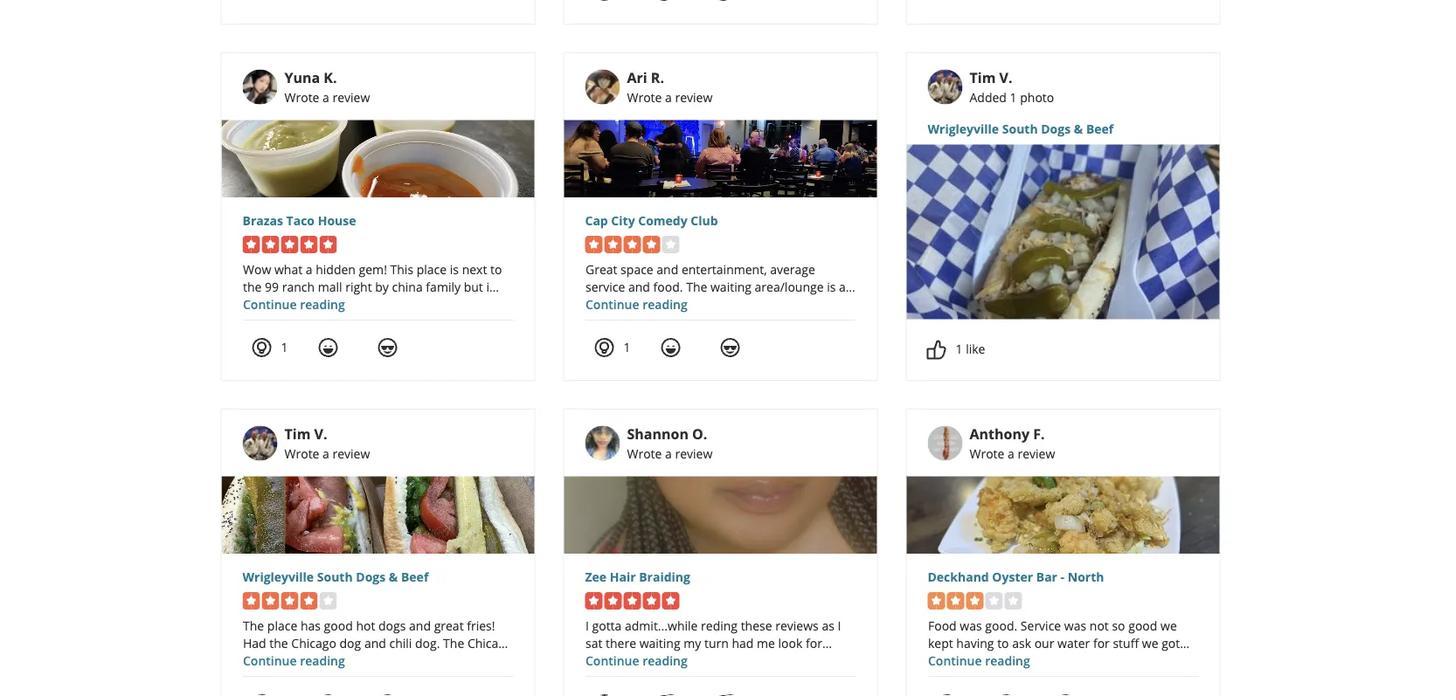Task type: locate. For each thing, give the bounding box(es) containing it.
1 vertical spatial 24 cool v2 image
[[1055, 694, 1076, 697]]

photo of shannon o. image
[[585, 426, 620, 461]]

1 horizontal spatial 24 cool v2 image
[[1055, 694, 1076, 697]]

photo of tim v. image
[[928, 69, 963, 104], [243, 426, 278, 461]]

1 vertical spatial tim v. link
[[285, 425, 327, 444]]

anthony f. link
[[970, 425, 1045, 444]]

24 useful v2 image
[[594, 0, 615, 2], [594, 338, 615, 359], [251, 694, 272, 697]]

a inside tim v. wrote a review
[[323, 445, 329, 462]]

wrigleyville south dogs & beef
[[928, 121, 1114, 137], [243, 569, 429, 585]]

24 cool v2 image for tim v.
[[377, 694, 398, 697]]

wrote for shannon
[[627, 445, 662, 462]]

deckhand oyster bar - north
[[928, 569, 1104, 585]]

review inside yuna k. wrote a review
[[333, 89, 370, 105]]

1
[[1010, 89, 1017, 105], [281, 339, 288, 355], [624, 339, 631, 355], [956, 341, 963, 358]]

1 horizontal spatial 5 star rating image
[[585, 593, 680, 610]]

review inside ari r. wrote a review
[[675, 89, 713, 105]]

photo
[[1020, 89, 1054, 105]]

0 vertical spatial 5 star rating image
[[243, 236, 337, 254]]

1 horizontal spatial wrigleyville
[[928, 121, 999, 137]]

1 horizontal spatial dogs
[[1041, 121, 1071, 137]]

1 vertical spatial south
[[317, 569, 353, 585]]

0 vertical spatial 24 cool v2 image
[[377, 338, 398, 359]]

0 vertical spatial 4 star rating image
[[585, 236, 680, 254]]

0 vertical spatial dogs
[[1041, 121, 1071, 137]]

shannon
[[627, 425, 689, 444]]

& for the topmost wrigleyville south dogs & beef link
[[1074, 121, 1083, 137]]

reading for k.
[[300, 296, 345, 313]]

1 horizontal spatial photo of tim v. image
[[928, 69, 963, 104]]

continue reading
[[243, 296, 345, 313], [585, 296, 687, 313], [243, 653, 345, 669], [585, 653, 687, 669], [928, 653, 1030, 669]]

0 horizontal spatial 5 star rating image
[[243, 236, 337, 254]]

continue reading button for shannon
[[585, 653, 687, 669]]

ari r. link
[[627, 68, 664, 87]]

club
[[691, 212, 718, 229]]

continue reading button
[[243, 296, 345, 313], [585, 296, 687, 313], [243, 653, 345, 669], [585, 653, 687, 669], [928, 653, 1030, 669]]

1 vertical spatial photo of tim v. image
[[243, 426, 278, 461]]

a inside anthony f. wrote a review
[[1008, 445, 1015, 462]]

reading for o.
[[642, 653, 687, 669]]

0 horizontal spatial photo of tim v. image
[[243, 426, 278, 461]]

5 star rating image
[[243, 236, 337, 254], [585, 593, 680, 610]]

photo of tim v. image left the "added"
[[928, 69, 963, 104]]

1 vertical spatial dogs
[[356, 569, 386, 585]]

yuna k. wrote a review
[[285, 68, 370, 105]]

v. inside tim v. wrote a review
[[314, 425, 327, 444]]

0 horizontal spatial wrigleyville
[[243, 569, 314, 585]]

review
[[333, 89, 370, 105], [675, 89, 713, 105], [333, 445, 370, 462], [675, 445, 713, 462], [1018, 445, 1055, 462]]

tim inside tim v. wrote a review
[[285, 425, 311, 444]]

-
[[1061, 569, 1065, 585]]

1 horizontal spatial beef
[[1086, 121, 1114, 137]]

1 vertical spatial beef
[[401, 569, 429, 585]]

24 funny v2 image for r.
[[660, 338, 681, 359]]

f.
[[1033, 425, 1045, 444]]

1 horizontal spatial 4 star rating image
[[585, 236, 680, 254]]

0 horizontal spatial tim
[[285, 425, 311, 444]]

wrote inside anthony f. wrote a review
[[970, 445, 1005, 462]]

braiding
[[639, 569, 690, 585]]

tim v. link
[[970, 68, 1013, 87], [285, 425, 327, 444]]

tim v. added 1 photo
[[970, 68, 1054, 105]]

review for k.
[[333, 89, 370, 105]]

0 horizontal spatial 24 cool v2 image
[[377, 338, 398, 359]]

dogs
[[1041, 121, 1071, 137], [356, 569, 386, 585]]

0 vertical spatial v.
[[999, 68, 1013, 87]]

v. inside the tim v. added 1 photo
[[999, 68, 1013, 87]]

continue reading button for anthony
[[928, 653, 1030, 669]]

continue
[[243, 296, 296, 313], [585, 296, 639, 313], [243, 653, 296, 669], [585, 653, 639, 669], [928, 653, 982, 669]]

0 vertical spatial wrigleyville south dogs & beef link
[[928, 120, 1199, 138]]

24 funny v2 image
[[653, 0, 674, 2], [660, 694, 681, 697], [996, 694, 1017, 697]]

anthony
[[970, 425, 1030, 444]]

0 horizontal spatial v.
[[314, 425, 327, 444]]

added
[[970, 89, 1007, 105]]

5 star rating image for shannon o.
[[585, 593, 680, 610]]

photo of tim v. image left tim v. wrote a review on the bottom left
[[243, 426, 278, 461]]

0 vertical spatial &
[[1074, 121, 1083, 137]]

2 vertical spatial 24 useful v2 image
[[251, 694, 272, 697]]

wrote inside "shannon o. wrote a review"
[[627, 445, 662, 462]]

1 horizontal spatial &
[[1074, 121, 1083, 137]]

5 star rating image for yuna k.
[[243, 236, 337, 254]]

2 horizontal spatial 24 useful v2 image
[[937, 694, 958, 697]]

24 funny v2 image for anthony
[[996, 694, 1017, 697]]

1 horizontal spatial tim v. link
[[970, 68, 1013, 87]]

0 horizontal spatial tim v. link
[[285, 425, 327, 444]]

1 vertical spatial wrigleyville south dogs & beef
[[243, 569, 429, 585]]

1 inside the tim v. added 1 photo
[[1010, 89, 1017, 105]]

hair
[[610, 569, 636, 585]]

24 cool v2 image
[[713, 0, 734, 2], [720, 338, 741, 359], [377, 694, 398, 697], [720, 694, 741, 697]]

review inside anthony f. wrote a review
[[1018, 445, 1055, 462]]

tim for tim v. added 1 photo
[[970, 68, 996, 87]]

wrigleyville south dogs & beef link
[[928, 120, 1199, 138], [243, 568, 514, 586]]

0 horizontal spatial &
[[389, 569, 398, 585]]

cap city comedy club
[[585, 212, 718, 229]]

oyster
[[992, 569, 1033, 585]]

a inside ari r. wrote a review
[[665, 89, 672, 105]]

0 vertical spatial wrigleyville south dogs & beef
[[928, 121, 1114, 137]]

0 horizontal spatial 4 star rating image
[[243, 593, 337, 610]]

photo of ari r. image
[[585, 69, 620, 104]]

1 like
[[956, 341, 985, 358]]

0 horizontal spatial wrigleyville south dogs & beef
[[243, 569, 429, 585]]

photo of anthony f. image
[[928, 426, 963, 461]]

brazas taco house link
[[243, 212, 514, 229]]

wrote
[[285, 89, 319, 105], [627, 89, 662, 105], [285, 445, 319, 462], [627, 445, 662, 462], [970, 445, 1005, 462]]

0 vertical spatial tim v. link
[[970, 68, 1013, 87]]

1 horizontal spatial wrigleyville south dogs & beef
[[928, 121, 1114, 137]]

continue reading button for yuna
[[243, 296, 345, 313]]

a for r.
[[665, 89, 672, 105]]

bar
[[1036, 569, 1058, 585]]

0 horizontal spatial south
[[317, 569, 353, 585]]

v.
[[999, 68, 1013, 87], [314, 425, 327, 444]]

24 funny v2 image for k.
[[318, 338, 339, 359]]

24 funny v2 image for shannon
[[660, 694, 681, 697]]

tim
[[970, 68, 996, 87], [285, 425, 311, 444]]

1 vertical spatial 5 star rating image
[[585, 593, 680, 610]]

south
[[1002, 121, 1038, 137], [317, 569, 353, 585]]

reading for v.
[[300, 653, 345, 669]]

5 star rating image down brazas taco house
[[243, 236, 337, 254]]

a inside yuna k. wrote a review
[[323, 89, 329, 105]]

1 horizontal spatial wrigleyville south dogs & beef link
[[928, 120, 1199, 138]]

24 funny v2 image for v.
[[318, 694, 339, 697]]

1 vertical spatial tim
[[285, 425, 311, 444]]

reading
[[300, 296, 345, 313], [642, 296, 687, 313], [300, 653, 345, 669], [642, 653, 687, 669], [985, 653, 1030, 669]]

a inside "shannon o. wrote a review"
[[665, 445, 672, 462]]

review for v.
[[333, 445, 370, 462]]

zee
[[585, 569, 607, 585]]

taco
[[286, 212, 315, 229]]

0 vertical spatial south
[[1002, 121, 1038, 137]]

deckhand
[[928, 569, 989, 585]]

review inside "shannon o. wrote a review"
[[675, 445, 713, 462]]

4 star rating image for ari r.
[[585, 236, 680, 254]]

ari
[[627, 68, 647, 87]]

continue reading button for ari
[[585, 296, 687, 313]]

1 vertical spatial 4 star rating image
[[243, 593, 337, 610]]

0 vertical spatial tim
[[970, 68, 996, 87]]

1 horizontal spatial v.
[[999, 68, 1013, 87]]

1 vertical spatial &
[[389, 569, 398, 585]]

wrote inside tim v. wrote a review
[[285, 445, 319, 462]]

brazas
[[243, 212, 283, 229]]

0 vertical spatial photo of tim v. image
[[928, 69, 963, 104]]

beef
[[1086, 121, 1114, 137], [401, 569, 429, 585]]

wrote inside ari r. wrote a review
[[627, 89, 662, 105]]

v. for tim v. wrote a review
[[314, 425, 327, 444]]

1 horizontal spatial tim
[[970, 68, 996, 87]]

wrigleyville
[[928, 121, 999, 137], [243, 569, 314, 585]]

o.
[[692, 425, 707, 444]]

continue for ari
[[585, 296, 639, 313]]

dogs for the topmost wrigleyville south dogs & beef link
[[1041, 121, 1071, 137]]

24 cool v2 image
[[377, 338, 398, 359], [1055, 694, 1076, 697]]

south for the left wrigleyville south dogs & beef link
[[317, 569, 353, 585]]

1 horizontal spatial south
[[1002, 121, 1038, 137]]

photo of tim v. image for tim v. wrote a review
[[243, 426, 278, 461]]

4 star rating image
[[585, 236, 680, 254], [243, 593, 337, 610]]

1 horizontal spatial 24 useful v2 image
[[594, 694, 615, 697]]

5 star rating image down "zee hair braiding"
[[585, 593, 680, 610]]

&
[[1074, 121, 1083, 137], [389, 569, 398, 585]]

continue reading for ari
[[585, 296, 687, 313]]

1 vertical spatial v.
[[314, 425, 327, 444]]

wrote inside yuna k. wrote a review
[[285, 89, 319, 105]]

review inside tim v. wrote a review
[[333, 445, 370, 462]]

zee hair braiding
[[585, 569, 690, 585]]

1 vertical spatial wrigleyville
[[243, 569, 314, 585]]

24 useful v2 image
[[251, 338, 272, 359], [594, 694, 615, 697], [937, 694, 958, 697]]

24 funny v2 image
[[318, 338, 339, 359], [660, 338, 681, 359], [318, 694, 339, 697]]

a
[[323, 89, 329, 105], [665, 89, 672, 105], [323, 445, 329, 462], [665, 445, 672, 462], [1008, 445, 1015, 462]]

tim inside the tim v. added 1 photo
[[970, 68, 996, 87]]

1 vertical spatial wrigleyville south dogs & beef link
[[243, 568, 514, 586]]

0 horizontal spatial dogs
[[356, 569, 386, 585]]



Task type: vqa. For each thing, say whether or not it's contained in the screenshot.
2nd business from the left
no



Task type: describe. For each thing, give the bounding box(es) containing it.
24 cool v2 image for ari r.
[[720, 338, 741, 359]]

ari r. wrote a review
[[627, 68, 713, 105]]

0 vertical spatial wrigleyville
[[928, 121, 999, 137]]

4 star rating image for tim v.
[[243, 593, 337, 610]]

shannon o. link
[[627, 425, 707, 444]]

tim v. link for tim v. wrote a review
[[285, 425, 327, 444]]

24 cool v2 image for anthony f.
[[1055, 694, 1076, 697]]

24 cool v2 image for shannon o.
[[720, 694, 741, 697]]

wrote for ari
[[627, 89, 662, 105]]

24 useful v2 image for anthony f.
[[937, 694, 958, 697]]

like
[[966, 341, 985, 358]]

continue for tim
[[243, 653, 296, 669]]

tim v. wrote a review
[[285, 425, 370, 462]]

24 cool v2 image for yuna k.
[[377, 338, 398, 359]]

continue reading button for tim
[[243, 653, 345, 669]]

house
[[318, 212, 356, 229]]

like feed item image
[[926, 340, 947, 361]]

reading for r.
[[642, 296, 687, 313]]

zee hair braiding link
[[585, 568, 856, 586]]

tim for tim v. wrote a review
[[285, 425, 311, 444]]

wrote for tim
[[285, 445, 319, 462]]

comedy
[[638, 212, 688, 229]]

cap
[[585, 212, 608, 229]]

continue reading for tim
[[243, 653, 345, 669]]

1 vertical spatial 24 useful v2 image
[[594, 338, 615, 359]]

photo of yuna k. image
[[243, 69, 278, 104]]

k.
[[324, 68, 337, 87]]

wrigleyville south dogs & beef for the topmost wrigleyville south dogs & beef link
[[928, 121, 1114, 137]]

0 horizontal spatial wrigleyville south dogs & beef link
[[243, 568, 514, 586]]

review for r.
[[675, 89, 713, 105]]

a for f.
[[1008, 445, 1015, 462]]

shannon o. wrote a review
[[627, 425, 713, 462]]

continue reading for yuna
[[243, 296, 345, 313]]

wrote for anthony
[[970, 445, 1005, 462]]

photo of tim v. image for tim v. added 1 photo
[[928, 69, 963, 104]]

continue reading for anthony
[[928, 653, 1030, 669]]

0 vertical spatial 24 useful v2 image
[[594, 0, 615, 2]]

3 star rating image
[[928, 593, 1022, 610]]

continue for anthony
[[928, 653, 982, 669]]

yuna k. link
[[285, 68, 337, 87]]

tim v. link for tim v. added 1 photo
[[970, 68, 1013, 87]]

continue for shannon
[[585, 653, 639, 669]]

a for k.
[[323, 89, 329, 105]]

city
[[611, 212, 635, 229]]

wrigleyville south dogs & beef for the left wrigleyville south dogs & beef link
[[243, 569, 429, 585]]

& for the left wrigleyville south dogs & beef link
[[389, 569, 398, 585]]

0 horizontal spatial beef
[[401, 569, 429, 585]]

r.
[[651, 68, 664, 87]]

deckhand oyster bar - north link
[[928, 568, 1199, 586]]

reading for f.
[[985, 653, 1030, 669]]

review for f.
[[1018, 445, 1055, 462]]

a for o.
[[665, 445, 672, 462]]

24 useful v2 image for shannon o.
[[594, 694, 615, 697]]

north
[[1068, 569, 1104, 585]]

anthony f. wrote a review
[[970, 425, 1055, 462]]

dogs for the left wrigleyville south dogs & beef link
[[356, 569, 386, 585]]

continue reading for shannon
[[585, 653, 687, 669]]

cap city comedy club link
[[585, 212, 856, 229]]

yuna
[[285, 68, 320, 87]]

wrote for yuna
[[285, 89, 319, 105]]

brazas taco house
[[243, 212, 356, 229]]

0 horizontal spatial 24 useful v2 image
[[251, 338, 272, 359]]

v. for tim v. added 1 photo
[[999, 68, 1013, 87]]

review for o.
[[675, 445, 713, 462]]

a for v.
[[323, 445, 329, 462]]

0 vertical spatial beef
[[1086, 121, 1114, 137]]

south for the topmost wrigleyville south dogs & beef link
[[1002, 121, 1038, 137]]

continue for yuna
[[243, 296, 296, 313]]



